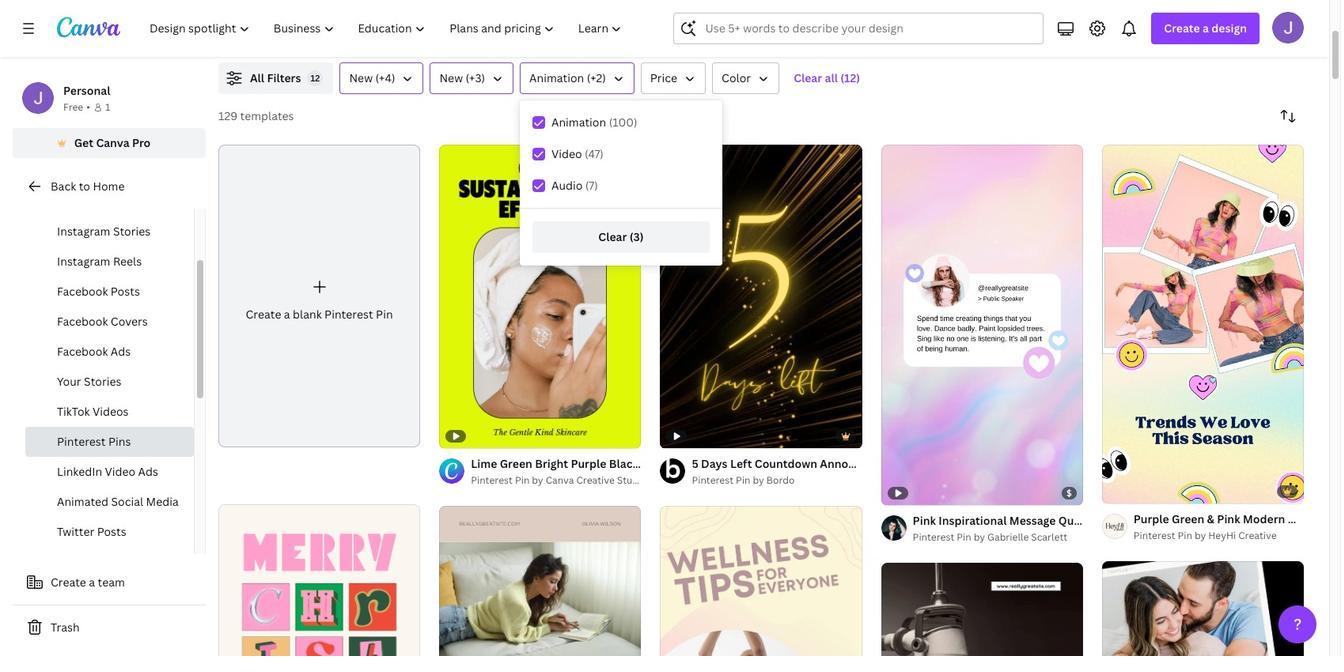 Task type: describe. For each thing, give the bounding box(es) containing it.
left
[[730, 456, 752, 471]]

5
[[692, 456, 699, 471]]

facebook for facebook covers
[[57, 314, 108, 329]]

facebook for facebook posts
[[57, 284, 108, 299]]

video inside pink inspirational message quote video pinterest idea pin pinterest pin by gabrielle scarlett
[[1095, 513, 1126, 528]]

trash
[[51, 620, 80, 636]]

129
[[218, 108, 238, 123]]

create a design
[[1164, 21, 1247, 36]]

price
[[650, 70, 678, 85]]

all filters
[[250, 70, 301, 85]]

tiktok
[[57, 404, 90, 419]]

create a blank pinterest pin
[[246, 307, 393, 322]]

by inside "5 days left countdown announcement pinterest video pin pinterest pin by bordo"
[[753, 474, 764, 487]]

team
[[98, 575, 125, 590]]

a for blank
[[284, 307, 290, 322]]

back to home
[[51, 179, 125, 194]]

facebook ads link
[[25, 337, 194, 367]]

get canva pro button
[[13, 128, 206, 158]]

create a design button
[[1152, 13, 1260, 44]]

free
[[63, 101, 83, 114]]

your stories
[[57, 374, 122, 389]]

pinterest pin by canva creative studio
[[471, 474, 647, 487]]

idea
[[1180, 513, 1204, 528]]

linkedin
[[57, 465, 102, 480]]

back to home link
[[13, 171, 206, 203]]

12 filter options selected element
[[307, 70, 323, 86]]

purple green & pink modern gradient fashion trends animated pinterest pin image
[[1102, 145, 1304, 504]]

(3)
[[630, 230, 644, 245]]

new for new (+3)
[[440, 70, 463, 85]]

$
[[1067, 487, 1072, 499]]

•
[[86, 101, 90, 114]]

create a team button
[[13, 567, 206, 599]]

facebook for facebook ads
[[57, 344, 108, 359]]

(100)
[[609, 115, 638, 130]]

jacob simon image
[[1273, 12, 1304, 44]]

stories for instagram stories
[[113, 224, 151, 239]]

Search search field
[[706, 13, 1034, 44]]

animation (+2) button
[[520, 63, 635, 94]]

pinterest pins
[[57, 434, 131, 450]]

your
[[57, 374, 81, 389]]

video down pins
[[105, 465, 135, 480]]

tiktok videos link
[[25, 397, 194, 427]]

color
[[722, 70, 751, 85]]

pinterest pin by gabrielle scarlett link
[[913, 530, 1083, 546]]

filters
[[267, 70, 301, 85]]

back
[[51, 179, 76, 194]]

linkedin video ads
[[57, 465, 158, 480]]

twitter posts
[[57, 525, 126, 540]]

inspirational
[[939, 513, 1007, 528]]

posts for instagram posts
[[113, 194, 142, 209]]

your stories link
[[25, 367, 194, 397]]

animated social media
[[57, 495, 179, 510]]

announcement
[[820, 456, 903, 471]]

all
[[825, 70, 838, 85]]

1 horizontal spatial canva
[[546, 474, 574, 487]]

clear for clear all (12)
[[794, 70, 822, 85]]

5 days left countdown announcement pinterest video pin link
[[692, 456, 1009, 473]]

129 templates
[[218, 108, 294, 123]]

video inside "5 days left countdown announcement pinterest video pin pinterest pin by bordo"
[[958, 456, 989, 471]]

a for team
[[89, 575, 95, 590]]

twitter posts link
[[25, 518, 194, 548]]

twitter
[[57, 525, 94, 540]]

animation for animation (+2)
[[530, 70, 584, 85]]

canva inside button
[[96, 135, 130, 150]]

pinterest pin by heyhi creative link
[[1134, 528, 1304, 544]]

(+2)
[[587, 70, 606, 85]]

create a team
[[51, 575, 125, 590]]

clear all (12)
[[794, 70, 860, 85]]

get
[[74, 135, 93, 150]]

heyhi
[[1209, 529, 1236, 543]]

pink inspirational message quote video pinterest idea pin link
[[913, 513, 1224, 530]]

(+4)
[[376, 70, 395, 85]]

templates
[[240, 108, 294, 123]]

pinterest pin templates image
[[967, 0, 1304, 44]]

social
[[111, 495, 143, 510]]

animation (+2)
[[530, 70, 606, 85]]

linkedin video ads link
[[25, 457, 194, 488]]

get canva pro
[[74, 135, 151, 150]]

video left (47)
[[552, 146, 582, 161]]

gabrielle
[[988, 531, 1029, 544]]

(12)
[[841, 70, 860, 85]]

instagram reels link
[[25, 247, 194, 277]]

facebook posts link
[[25, 277, 194, 307]]

media
[[146, 495, 179, 510]]

posts for twitter posts
[[97, 525, 126, 540]]

audio (7)
[[552, 178, 598, 193]]



Task type: vqa. For each thing, say whether or not it's contained in the screenshot.
menu bar
no



Task type: locate. For each thing, give the bounding box(es) containing it.
a inside dropdown button
[[1203, 21, 1209, 36]]

pinterest pin by heyhi creative
[[1134, 529, 1277, 543]]

0 horizontal spatial canva
[[96, 135, 130, 150]]

creative for heyhi
[[1239, 529, 1277, 543]]

to
[[79, 179, 90, 194]]

instagram for instagram posts
[[57, 194, 110, 209]]

1 vertical spatial facebook
[[57, 314, 108, 329]]

pink
[[913, 513, 936, 528]]

a left blank
[[284, 307, 290, 322]]

pinterest
[[325, 307, 373, 322], [57, 434, 106, 450], [906, 456, 955, 471], [471, 474, 513, 487], [692, 474, 734, 487], [1128, 513, 1178, 528], [1134, 529, 1176, 543], [913, 531, 955, 544]]

facebook covers link
[[25, 307, 194, 337]]

stories up reels
[[113, 224, 151, 239]]

design
[[1212, 21, 1247, 36]]

pin
[[376, 307, 393, 322], [992, 456, 1009, 471], [515, 474, 530, 487], [736, 474, 751, 487], [1206, 513, 1224, 528], [1178, 529, 1193, 543], [957, 531, 972, 544]]

ads
[[111, 344, 131, 359], [138, 465, 158, 480]]

stories for your stories
[[84, 374, 122, 389]]

a left design
[[1203, 21, 1209, 36]]

clear (3)
[[599, 230, 644, 245]]

facebook down instagram reels
[[57, 284, 108, 299]]

instagram
[[57, 194, 110, 209], [57, 224, 110, 239], [57, 254, 110, 269]]

1 horizontal spatial ads
[[138, 465, 158, 480]]

pins
[[108, 434, 131, 450]]

0 horizontal spatial clear
[[599, 230, 627, 245]]

facebook up facebook ads
[[57, 314, 108, 329]]

clear for clear (3)
[[599, 230, 627, 245]]

create for create a blank pinterest pin
[[246, 307, 281, 322]]

canva left pro
[[96, 135, 130, 150]]

5 days left countdown announcement pinterest video pin pinterest pin by bordo
[[692, 456, 1009, 487]]

1 horizontal spatial creative
[[1239, 529, 1277, 543]]

by inside pink inspirational message quote video pinterest idea pin pinterest pin by gabrielle scarlett
[[974, 531, 985, 544]]

posts down reels
[[111, 284, 140, 299]]

1 vertical spatial a
[[284, 307, 290, 322]]

2 vertical spatial a
[[89, 575, 95, 590]]

1
[[105, 101, 110, 114]]

animated social media link
[[25, 488, 194, 518]]

clear inside clear all (12) button
[[794, 70, 822, 85]]

neutral gift idea pinterest pin image
[[1102, 562, 1304, 657]]

creative right heyhi
[[1239, 529, 1277, 543]]

facebook
[[57, 284, 108, 299], [57, 314, 108, 329], [57, 344, 108, 359]]

video right quote
[[1095, 513, 1126, 528]]

days
[[701, 456, 728, 471]]

free •
[[63, 101, 90, 114]]

a inside button
[[89, 575, 95, 590]]

1 horizontal spatial clear
[[794, 70, 822, 85]]

by
[[532, 474, 543, 487], [753, 474, 764, 487], [1195, 529, 1206, 543], [974, 531, 985, 544]]

facebook up your stories on the bottom
[[57, 344, 108, 359]]

new (+3) button
[[430, 63, 514, 94]]

pinterest pin by canva creative studio link
[[471, 473, 647, 489]]

new left (+4)
[[349, 70, 373, 85]]

posts down animated social media link
[[97, 525, 126, 540]]

audio
[[552, 178, 583, 193]]

instagram for instagram reels
[[57, 254, 110, 269]]

a left the team
[[89, 575, 95, 590]]

2 new from the left
[[440, 70, 463, 85]]

clear left all at the top right of page
[[794, 70, 822, 85]]

animated
[[57, 495, 108, 510]]

1 vertical spatial instagram
[[57, 224, 110, 239]]

3 instagram from the top
[[57, 254, 110, 269]]

2 vertical spatial instagram
[[57, 254, 110, 269]]

3 facebook from the top
[[57, 344, 108, 359]]

create left blank
[[246, 307, 281, 322]]

1 vertical spatial create
[[246, 307, 281, 322]]

tiktok videos
[[57, 404, 129, 419]]

instagram posts
[[57, 194, 142, 209]]

quote
[[1059, 513, 1092, 528]]

create left the team
[[51, 575, 86, 590]]

stories down facebook ads link
[[84, 374, 122, 389]]

creative for canva
[[576, 474, 615, 487]]

1 vertical spatial canva
[[546, 474, 574, 487]]

personal
[[63, 83, 110, 98]]

1 horizontal spatial create
[[246, 307, 281, 322]]

pro
[[132, 135, 151, 150]]

creative
[[576, 474, 615, 487], [1239, 529, 1277, 543]]

posts up instagram stories link
[[113, 194, 142, 209]]

ads up 'media'
[[138, 465, 158, 480]]

animation inside animation (+2) button
[[530, 70, 584, 85]]

creative inside pinterest pin by canva creative studio link
[[576, 474, 615, 487]]

create a blank pinterest pin link
[[218, 145, 420, 448]]

1 facebook from the top
[[57, 284, 108, 299]]

all
[[250, 70, 264, 85]]

clear
[[794, 70, 822, 85], [599, 230, 627, 245]]

instagram stories link
[[25, 217, 194, 247]]

0 horizontal spatial ads
[[111, 344, 131, 359]]

0 horizontal spatial creative
[[576, 474, 615, 487]]

0 vertical spatial a
[[1203, 21, 1209, 36]]

(7)
[[585, 178, 598, 193]]

animation left (+2)
[[530, 70, 584, 85]]

(+3)
[[466, 70, 485, 85]]

1 horizontal spatial a
[[284, 307, 290, 322]]

0 vertical spatial instagram
[[57, 194, 110, 209]]

create for create a team
[[51, 575, 86, 590]]

new (+4)
[[349, 70, 395, 85]]

a for design
[[1203, 21, 1209, 36]]

1 vertical spatial creative
[[1239, 529, 1277, 543]]

0 horizontal spatial new
[[349, 70, 373, 85]]

1 new from the left
[[349, 70, 373, 85]]

ads down covers
[[111, 344, 131, 359]]

video (47)
[[552, 146, 604, 161]]

1 vertical spatial ads
[[138, 465, 158, 480]]

color button
[[712, 63, 780, 94]]

create left design
[[1164, 21, 1200, 36]]

0 vertical spatial animation
[[530, 70, 584, 85]]

0 vertical spatial stories
[[113, 224, 151, 239]]

video up inspirational
[[958, 456, 989, 471]]

create inside button
[[51, 575, 86, 590]]

blank
[[293, 307, 322, 322]]

create for create a design
[[1164, 21, 1200, 36]]

create a blank pinterest pin element
[[218, 145, 420, 448]]

new (+3)
[[440, 70, 485, 85]]

(47)
[[585, 146, 604, 161]]

countdown
[[755, 456, 818, 471]]

studio
[[617, 474, 647, 487]]

1 vertical spatial animation
[[552, 115, 606, 130]]

0 vertical spatial create
[[1164, 21, 1200, 36]]

0 vertical spatial facebook
[[57, 284, 108, 299]]

create inside dropdown button
[[1164, 21, 1200, 36]]

new left "(+3)"
[[440, 70, 463, 85]]

canva left the studio
[[546, 474, 574, 487]]

clear all (12) button
[[786, 63, 868, 94]]

a
[[1203, 21, 1209, 36], [284, 307, 290, 322], [89, 575, 95, 590]]

black white minimalist modern live podcast pinterest pin image
[[881, 563, 1083, 657]]

2 horizontal spatial a
[[1203, 21, 1209, 36]]

2 vertical spatial facebook
[[57, 344, 108, 359]]

0 vertical spatial posts
[[113, 194, 142, 209]]

2 horizontal spatial create
[[1164, 21, 1200, 36]]

facebook covers
[[57, 314, 148, 329]]

2 instagram from the top
[[57, 224, 110, 239]]

None search field
[[674, 13, 1044, 44]]

2 vertical spatial create
[[51, 575, 86, 590]]

2 vertical spatial posts
[[97, 525, 126, 540]]

Sort by button
[[1273, 101, 1304, 132]]

animation for animation (100)
[[552, 115, 606, 130]]

soft pastel health and wellness pinterest idea pin image
[[660, 506, 862, 657]]

posts for facebook posts
[[111, 284, 140, 299]]

facebook ads
[[57, 344, 131, 359]]

0 horizontal spatial a
[[89, 575, 95, 590]]

message
[[1010, 513, 1056, 528]]

creative inside pinterest pin by heyhi creative link
[[1239, 529, 1277, 543]]

1 vertical spatial stories
[[84, 374, 122, 389]]

2 facebook from the top
[[57, 314, 108, 329]]

creative left the studio
[[576, 474, 615, 487]]

reels
[[113, 254, 142, 269]]

animation up video (47)
[[552, 115, 606, 130]]

price button
[[641, 63, 706, 94]]

0 vertical spatial canva
[[96, 135, 130, 150]]

clear inside clear (3) button
[[599, 230, 627, 245]]

1 vertical spatial clear
[[599, 230, 627, 245]]

0 horizontal spatial create
[[51, 575, 86, 590]]

1 vertical spatial posts
[[111, 284, 140, 299]]

new for new (+4)
[[349, 70, 373, 85]]

create
[[1164, 21, 1200, 36], [246, 307, 281, 322], [51, 575, 86, 590]]

scarlett
[[1031, 531, 1068, 544]]

pinterest pin by bordo link
[[692, 473, 862, 489]]

12
[[311, 72, 320, 84]]

0 vertical spatial ads
[[111, 344, 131, 359]]

trash link
[[13, 613, 206, 644]]

animation (100)
[[552, 115, 638, 130]]

instagram reels
[[57, 254, 142, 269]]

canva
[[96, 135, 130, 150], [546, 474, 574, 487]]

1 instagram from the top
[[57, 194, 110, 209]]

top level navigation element
[[139, 13, 636, 44]]

covers
[[111, 314, 148, 329]]

videos
[[93, 404, 129, 419]]

0 vertical spatial creative
[[576, 474, 615, 487]]

0 vertical spatial clear
[[794, 70, 822, 85]]

new
[[349, 70, 373, 85], [440, 70, 463, 85]]

instagram for instagram stories
[[57, 224, 110, 239]]

1 horizontal spatial new
[[440, 70, 463, 85]]

pink inspirational message quote video pinterest idea pin pinterest pin by gabrielle scarlett
[[913, 513, 1224, 544]]

home
[[93, 179, 125, 194]]

clear left (3)
[[599, 230, 627, 245]]



